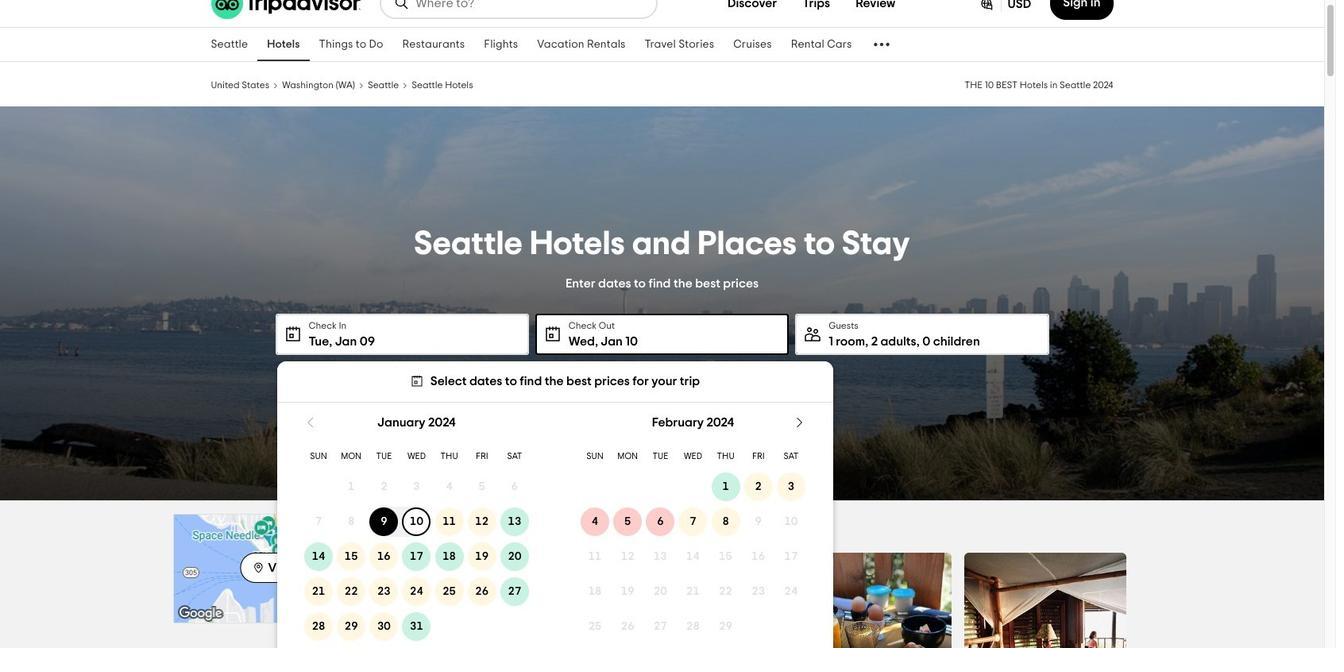 Task type: vqa. For each thing, say whether or not it's contained in the screenshot.
$  U.S. Dollars
no



Task type: describe. For each thing, give the bounding box(es) containing it.
tripadvisor image
[[211, 0, 360, 19]]

1 row group from the left
[[302, 469, 531, 644]]

2 grid from the left
[[579, 402, 807, 644]]

2 row group from the left
[[579, 469, 807, 644]]



Task type: locate. For each thing, give the bounding box(es) containing it.
None search field
[[381, 0, 656, 17]]

0 horizontal spatial row group
[[302, 469, 531, 644]]

row
[[302, 443, 531, 469], [579, 443, 807, 469], [302, 469, 531, 504], [579, 469, 807, 504], [302, 504, 531, 539], [579, 504, 807, 539], [302, 539, 531, 574], [579, 539, 807, 574], [302, 574, 531, 609], [579, 574, 807, 609], [302, 609, 531, 644], [579, 609, 807, 644]]

grid
[[302, 402, 531, 644], [579, 402, 807, 644]]

1 horizontal spatial grid
[[579, 402, 807, 644]]

next month image
[[792, 414, 807, 430]]

row group
[[302, 469, 531, 644], [579, 469, 807, 644]]

0 horizontal spatial grid
[[302, 402, 531, 644]]

search image
[[394, 0, 409, 11]]

1 grid from the left
[[302, 402, 531, 644]]

1 horizontal spatial row group
[[579, 469, 807, 644]]

previous month image
[[302, 414, 318, 430]]

Search search field
[[416, 0, 643, 10]]



